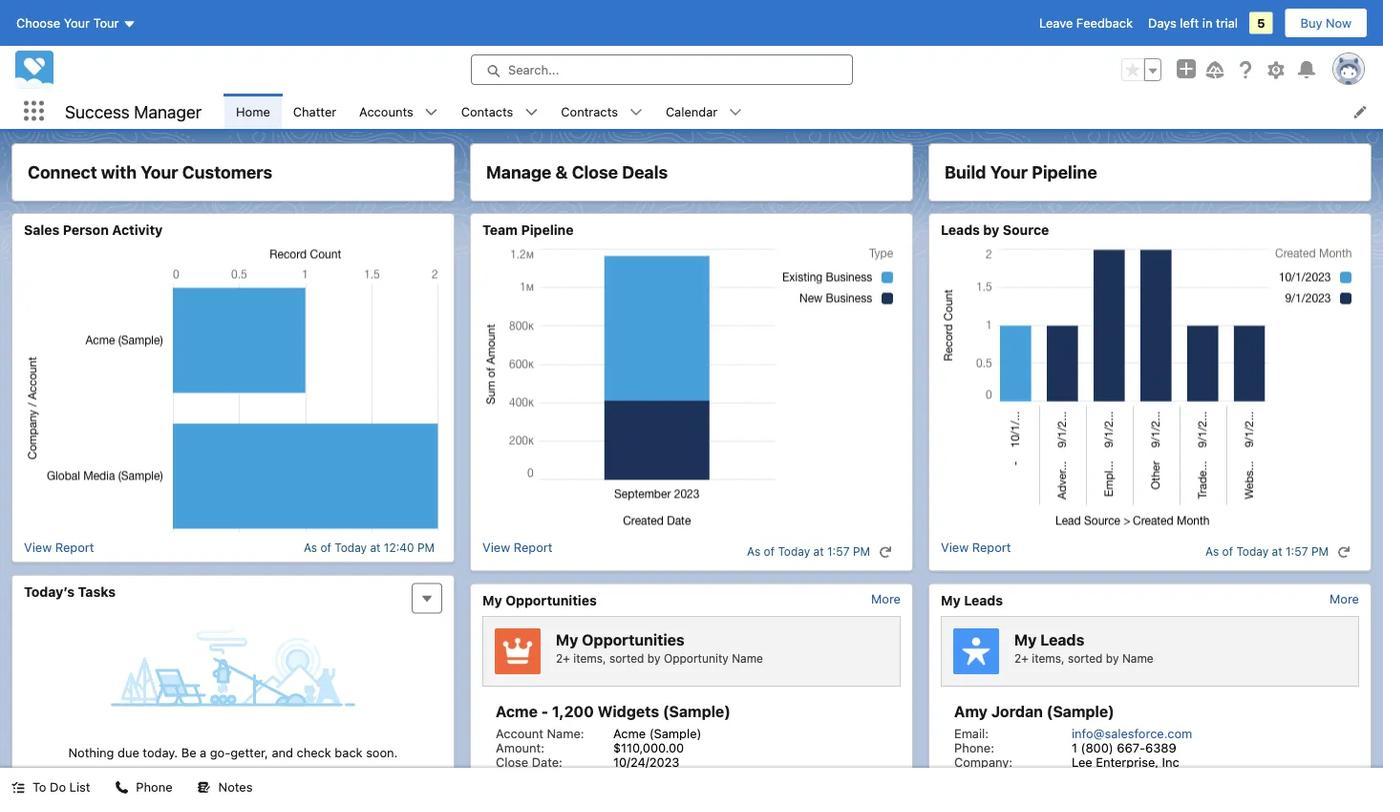 Task type: locate. For each thing, give the bounding box(es) containing it.
view report up today's
[[24, 540, 94, 555]]

2 horizontal spatial as
[[1206, 545, 1219, 558]]

name right opportunity
[[732, 652, 763, 665]]

leads inside my leads link
[[964, 592, 1003, 608]]

1 more from the left
[[871, 592, 901, 606]]

your right build
[[991, 162, 1028, 183]]

2 report from the left
[[514, 540, 553, 555]]

0 vertical spatial close
[[572, 162, 618, 183]]

by inside my opportunities 2+ items, sorted by opportunity name
[[648, 652, 661, 665]]

view up my opportunities 'link'
[[483, 540, 510, 555]]

view report
[[24, 540, 94, 555], [483, 540, 553, 555], [941, 540, 1011, 555]]

sorted up amy jordan (sample)
[[1068, 652, 1103, 665]]

1 horizontal spatial at
[[814, 545, 824, 558]]

more link left my leads link
[[871, 592, 901, 606]]

buy now
[[1301, 16, 1352, 30]]

leads inside my leads 2+ items, sorted by name
[[1041, 631, 1085, 649]]

2 vertical spatial leads
[[1041, 631, 1085, 649]]

chatter link
[[282, 94, 348, 129]]

items, inside my opportunities 2+ items, sorted by opportunity name
[[573, 652, 606, 665]]

items,
[[573, 652, 606, 665], [1032, 652, 1065, 665]]

1 report from the left
[[55, 540, 94, 555]]

now
[[1326, 16, 1352, 30]]

view report link up my leads link
[[941, 540, 1011, 563]]

today's
[[24, 584, 75, 600]]

text default image inside to do list button
[[11, 781, 25, 795]]

list
[[225, 94, 1384, 129]]

home
[[236, 104, 270, 118]]

sorted inside my leads 2+ items, sorted by name
[[1068, 652, 1103, 665]]

view up today's
[[24, 540, 52, 555]]

show more my leads records element
[[1330, 592, 1360, 606]]

1 vertical spatial leads
[[964, 592, 1003, 608]]

opportunities inside 'link'
[[506, 592, 597, 608]]

chatter
[[293, 104, 336, 118]]

acme - 1,200 widgets (sample)
[[496, 703, 731, 721]]

name
[[732, 652, 763, 665], [1123, 652, 1154, 665]]

0 horizontal spatial name
[[732, 652, 763, 665]]

acme down widgets
[[613, 726, 646, 741]]

1 horizontal spatial name
[[1123, 652, 1154, 665]]

view left all
[[210, 776, 238, 791]]

name up info@salesforce.com link
[[1123, 652, 1154, 665]]

opportunities inside my opportunities 2+ items, sorted by opportunity name
[[582, 631, 685, 649]]

1 horizontal spatial 1:​57
[[1286, 545, 1309, 558]]

text default image left phone
[[115, 781, 128, 795]]

0 horizontal spatial report
[[55, 540, 94, 555]]

name inside my leads 2+ items, sorted by name
[[1123, 652, 1154, 665]]

pm for manage
[[853, 545, 870, 558]]

by for build your pipeline
[[1106, 652, 1119, 665]]

back
[[335, 746, 363, 760]]

leads by source
[[941, 222, 1049, 238]]

1 horizontal spatial pm
[[853, 545, 870, 558]]

by left source
[[984, 222, 1000, 238]]

2 items, from the left
[[1032, 652, 1065, 665]]

1 name from the left
[[732, 652, 763, 665]]

report up my opportunities 'link'
[[514, 540, 553, 555]]

1 as of today at 1:​57 pm from the left
[[747, 545, 870, 558]]

your inside popup button
[[64, 16, 90, 30]]

text default image inside contracts list item
[[630, 106, 643, 119]]

2 view report link from the left
[[483, 540, 553, 563]]

1 vertical spatial acme
[[613, 726, 646, 741]]

team pipeline
[[483, 222, 574, 238]]

1 horizontal spatial items,
[[1032, 652, 1065, 665]]

to
[[32, 780, 46, 795]]

close down the "account"
[[496, 755, 529, 769]]

leads
[[941, 222, 980, 238], [964, 592, 1003, 608], [1041, 631, 1085, 649]]

group
[[1122, 58, 1162, 81]]

0 horizontal spatial close
[[496, 755, 529, 769]]

0 horizontal spatial sorted
[[610, 652, 644, 665]]

home link
[[225, 94, 282, 129]]

and
[[272, 746, 293, 760]]

more link for manage & close deals
[[871, 592, 901, 606]]

2 horizontal spatial today
[[1237, 545, 1269, 558]]

as of today at 1:​57 pm for manage & close deals
[[747, 545, 870, 558]]

2 horizontal spatial by
[[1106, 652, 1119, 665]]

0 horizontal spatial 2+
[[556, 652, 570, 665]]

view report link for deals
[[483, 540, 553, 563]]

contacts link
[[450, 94, 525, 129]]

your left tour on the top of page
[[64, 16, 90, 30]]

1 horizontal spatial report
[[514, 540, 553, 555]]

account name:
[[496, 726, 584, 741]]

your for choose
[[64, 16, 90, 30]]

acme up the "account"
[[496, 703, 538, 721]]

1 horizontal spatial view report
[[483, 540, 553, 555]]

my for my leads 2+ items, sorted by name
[[1015, 631, 1037, 649]]

view report up my leads link
[[941, 540, 1011, 555]]

date:
[[532, 755, 563, 769]]

amount:
[[496, 741, 545, 755]]

1 vertical spatial pipeline
[[521, 222, 574, 238]]

text default image left to
[[11, 781, 25, 795]]

items, inside my leads 2+ items, sorted by name
[[1032, 652, 1065, 665]]

name:
[[547, 726, 584, 741]]

0 horizontal spatial acme
[[496, 703, 538, 721]]

report up my leads link
[[972, 540, 1011, 555]]

&
[[556, 162, 568, 183]]

email:
[[955, 726, 989, 741]]

1 horizontal spatial today
[[778, 545, 810, 558]]

days
[[1149, 16, 1177, 30]]

pm for build
[[1312, 545, 1329, 558]]

report up today's tasks
[[55, 540, 94, 555]]

by
[[984, 222, 1000, 238], [648, 652, 661, 665], [1106, 652, 1119, 665]]

1 horizontal spatial your
[[141, 162, 178, 183]]

2 view report from the left
[[483, 540, 553, 555]]

show more my opportunities records element
[[871, 592, 901, 606]]

2 horizontal spatial report
[[972, 540, 1011, 555]]

0 vertical spatial acme
[[496, 703, 538, 721]]

more link down text default icon
[[1330, 592, 1360, 606]]

view report up my opportunities 'link'
[[483, 540, 553, 555]]

1 horizontal spatial acme
[[613, 726, 646, 741]]

list containing home
[[225, 94, 1384, 129]]

contracts
[[561, 104, 618, 118]]

more down text default icon
[[1330, 592, 1360, 606]]

more for build your pipeline
[[1330, 592, 1360, 606]]

my inside my leads 2+ items, sorted by name
[[1015, 631, 1037, 649]]

1:​57 for build your pipeline
[[1286, 545, 1309, 558]]

calendar
[[666, 104, 718, 118]]

more link for build your pipeline
[[1330, 592, 1360, 606]]

to do list
[[32, 780, 90, 795]]

view report for customers
[[24, 540, 94, 555]]

2 horizontal spatial at
[[1272, 545, 1283, 558]]

of for manage & close deals
[[764, 545, 775, 558]]

2 horizontal spatial of
[[1223, 545, 1234, 558]]

0 horizontal spatial as
[[304, 541, 317, 554]]

by inside my leads 2+ items, sorted by name
[[1106, 652, 1119, 665]]

2 more from the left
[[1330, 592, 1360, 606]]

at for manage & close deals
[[814, 545, 824, 558]]

2 sorted from the left
[[1068, 652, 1103, 665]]

2 1:​57 from the left
[[1286, 545, 1309, 558]]

of
[[321, 541, 332, 554], [764, 545, 775, 558], [1223, 545, 1234, 558]]

connect
[[28, 162, 97, 183]]

in
[[1203, 16, 1213, 30]]

1 horizontal spatial as of today at 1:​57 pm
[[1206, 545, 1329, 558]]

1 horizontal spatial of
[[764, 545, 775, 558]]

text default image right contracts
[[630, 106, 643, 119]]

2+ inside my opportunities 2+ items, sorted by opportunity name
[[556, 652, 570, 665]]

1:​57
[[827, 545, 850, 558], [1286, 545, 1309, 558]]

be
[[181, 746, 196, 760]]

2 as of today at 1:​57 pm from the left
[[1206, 545, 1329, 558]]

1 view report from the left
[[24, 540, 94, 555]]

1 horizontal spatial sorted
[[1068, 652, 1103, 665]]

info@salesforce.com link
[[1072, 726, 1193, 741]]

1 horizontal spatial view report link
[[483, 540, 553, 563]]

my inside my opportunities 2+ items, sorted by opportunity name
[[556, 631, 579, 649]]

pipeline up source
[[1032, 162, 1098, 183]]

2 horizontal spatial pm
[[1312, 545, 1329, 558]]

trial
[[1216, 16, 1238, 30]]

opportunities
[[506, 592, 597, 608], [582, 631, 685, 649]]

text default image left "notes"
[[197, 781, 211, 795]]

nothing due today. be a go-getter, and check back soon.
[[68, 746, 398, 760]]

text default image inside notes button
[[197, 781, 211, 795]]

close date:
[[496, 755, 563, 769]]

1 more link from the left
[[871, 592, 901, 606]]

at
[[370, 541, 381, 554], [814, 545, 824, 558], [1272, 545, 1283, 558]]

contracts list item
[[550, 94, 654, 129]]

text default image inside phone button
[[115, 781, 128, 795]]

1 vertical spatial close
[[496, 755, 529, 769]]

inc
[[1163, 755, 1180, 769]]

0 horizontal spatial as of today at 1:​57 pm
[[747, 545, 870, 558]]

view report link up today's
[[24, 540, 94, 555]]

0 horizontal spatial view report link
[[24, 540, 94, 555]]

text default image down the search...
[[525, 106, 538, 119]]

1 view report link from the left
[[24, 540, 94, 555]]

deals
[[622, 162, 668, 183]]

items, up amy jordan (sample)
[[1032, 652, 1065, 665]]

opportunities for my opportunities
[[506, 592, 597, 608]]

0 horizontal spatial your
[[64, 16, 90, 30]]

2+ up 'jordan'
[[1015, 652, 1029, 665]]

0 vertical spatial opportunities
[[506, 592, 597, 608]]

2 name from the left
[[1123, 652, 1154, 665]]

acme for acme (sample)
[[613, 726, 646, 741]]

more
[[871, 592, 901, 606], [1330, 592, 1360, 606]]

my for my opportunities
[[483, 592, 502, 608]]

sorted inside my opportunities 2+ items, sorted by opportunity name
[[610, 652, 644, 665]]

1 sorted from the left
[[610, 652, 644, 665]]

your
[[64, 16, 90, 30], [141, 162, 178, 183], [991, 162, 1028, 183]]

2 horizontal spatial your
[[991, 162, 1028, 183]]

by up info@salesforce.com link
[[1106, 652, 1119, 665]]

view report link up my opportunities 'link'
[[483, 540, 553, 563]]

1 1:​57 from the left
[[827, 545, 850, 558]]

by left opportunity
[[648, 652, 661, 665]]

by for manage & close deals
[[648, 652, 661, 665]]

1 horizontal spatial pipeline
[[1032, 162, 1098, 183]]

tour
[[93, 16, 119, 30]]

accounts list item
[[348, 94, 450, 129]]

0 horizontal spatial by
[[648, 652, 661, 665]]

1 2+ from the left
[[556, 652, 570, 665]]

1 vertical spatial opportunities
[[582, 631, 685, 649]]

0 horizontal spatial 1:​57
[[827, 545, 850, 558]]

(sample) up 1
[[1047, 703, 1115, 721]]

sorted up widgets
[[610, 652, 644, 665]]

2 more link from the left
[[1330, 592, 1360, 606]]

search... button
[[471, 54, 853, 85]]

2+ inside my leads 2+ items, sorted by name
[[1015, 652, 1029, 665]]

1 horizontal spatial 2+
[[1015, 652, 1029, 665]]

as for build your pipeline
[[1206, 545, 1219, 558]]

my inside 'link'
[[483, 592, 502, 608]]

text default image inside calendar "list item"
[[729, 106, 743, 119]]

sales
[[24, 222, 60, 238]]

2 horizontal spatial view report link
[[941, 540, 1011, 563]]

close
[[572, 162, 618, 183], [496, 755, 529, 769]]

customers
[[182, 162, 272, 183]]

view up my leads
[[941, 540, 969, 555]]

3 view report from the left
[[941, 540, 1011, 555]]

manage & close deals
[[486, 162, 668, 183]]

at for build your pipeline
[[1272, 545, 1283, 558]]

notes
[[218, 780, 253, 795]]

0 horizontal spatial items,
[[573, 652, 606, 665]]

2 horizontal spatial view report
[[941, 540, 1011, 555]]

as of today at 1:​57 pm
[[747, 545, 870, 558], [1206, 545, 1329, 558]]

1 horizontal spatial as
[[747, 545, 761, 558]]

pipeline right team
[[521, 222, 574, 238]]

0 horizontal spatial more link
[[871, 592, 901, 606]]

my for my leads
[[941, 592, 961, 608]]

leave
[[1040, 16, 1073, 30]]

1 items, from the left
[[573, 652, 606, 665]]

close right &
[[572, 162, 618, 183]]

2 2+ from the left
[[1015, 652, 1029, 665]]

0 horizontal spatial more
[[871, 592, 901, 606]]

text default image right accounts
[[425, 106, 438, 119]]

as
[[304, 541, 317, 554], [747, 545, 761, 558], [1206, 545, 1219, 558]]

view for connect with your customers
[[24, 540, 52, 555]]

10/24/2023
[[613, 755, 680, 769]]

soon.
[[366, 746, 398, 760]]

opportunities for my opportunities 2+ items, sorted by opportunity name
[[582, 631, 685, 649]]

more left my leads link
[[871, 592, 901, 606]]

text default image right calendar
[[729, 106, 743, 119]]

2+ up 1,200
[[556, 652, 570, 665]]

1
[[1072, 741, 1078, 755]]

items, up 1,200
[[573, 652, 606, 665]]

0 horizontal spatial view report
[[24, 540, 94, 555]]

text default image
[[425, 106, 438, 119], [525, 106, 538, 119], [630, 106, 643, 119], [729, 106, 743, 119], [879, 546, 892, 559], [11, 781, 25, 795], [115, 781, 128, 795], [197, 781, 211, 795]]

your right with
[[141, 162, 178, 183]]

leads for my leads
[[964, 592, 1003, 608]]

0 horizontal spatial today
[[335, 541, 367, 554]]

1 horizontal spatial more link
[[1330, 592, 1360, 606]]

your for build
[[991, 162, 1028, 183]]

pm
[[417, 541, 435, 554], [853, 545, 870, 558], [1312, 545, 1329, 558]]

my
[[483, 592, 502, 608], [941, 592, 961, 608], [556, 631, 579, 649], [1015, 631, 1037, 649]]

widgets
[[598, 703, 659, 721]]

1 horizontal spatial more
[[1330, 592, 1360, 606]]



Task type: vqa. For each thing, say whether or not it's contained in the screenshot.
right tim
no



Task type: describe. For each thing, give the bounding box(es) containing it.
items, for pipeline
[[1032, 652, 1065, 665]]

5
[[1257, 16, 1266, 30]]

due
[[118, 746, 139, 760]]

check
[[297, 746, 331, 760]]

view report for deals
[[483, 540, 553, 555]]

(sample) up 10/24/2023
[[649, 726, 702, 741]]

view all
[[210, 776, 256, 791]]

$110,000.00
[[613, 741, 684, 755]]

all
[[242, 776, 256, 791]]

today.
[[143, 746, 178, 760]]

lee
[[1072, 755, 1093, 769]]

with
[[101, 162, 137, 183]]

getter,
[[231, 746, 268, 760]]

view for manage & close deals
[[483, 540, 510, 555]]

phone button
[[104, 768, 184, 806]]

today for manage & close deals
[[778, 545, 810, 558]]

leave feedback link
[[1040, 16, 1133, 30]]

account
[[496, 726, 544, 741]]

view report link for customers
[[24, 540, 94, 555]]

2+ for your
[[1015, 652, 1029, 665]]

a
[[200, 746, 207, 760]]

0 horizontal spatial of
[[321, 541, 332, 554]]

more for manage & close deals
[[871, 592, 901, 606]]

my opportunities 2+ items, sorted by opportunity name
[[556, 631, 763, 665]]

text default image up show more my opportunities records "element"
[[879, 546, 892, 559]]

acme for acme - 1,200 widgets (sample)
[[496, 703, 538, 721]]

info@salesforce.com
[[1072, 726, 1193, 741]]

report for deals
[[514, 540, 553, 555]]

1:​57 for manage & close deals
[[827, 545, 850, 558]]

choose your tour button
[[15, 8, 137, 38]]

name inside my opportunities 2+ items, sorted by opportunity name
[[732, 652, 763, 665]]

to do list button
[[0, 768, 102, 806]]

3 report from the left
[[972, 540, 1011, 555]]

view all link
[[210, 776, 256, 791]]

text default image inside "accounts" list item
[[425, 106, 438, 119]]

search...
[[508, 63, 559, 77]]

accounts
[[359, 104, 413, 118]]

contacts
[[461, 104, 513, 118]]

calendar list item
[[654, 94, 754, 129]]

calendar link
[[654, 94, 729, 129]]

today's tasks
[[24, 584, 116, 600]]

0 vertical spatial leads
[[941, 222, 980, 238]]

report for customers
[[55, 540, 94, 555]]

667-
[[1117, 741, 1146, 755]]

jordan
[[992, 703, 1043, 721]]

buy
[[1301, 16, 1323, 30]]

go-
[[210, 746, 231, 760]]

list
[[69, 780, 90, 795]]

text default image inside 'contacts' list item
[[525, 106, 538, 119]]

my opportunities
[[483, 592, 597, 608]]

choose your tour
[[16, 16, 119, 30]]

my for my opportunities 2+ items, sorted by opportunity name
[[556, 631, 579, 649]]

success manager
[[65, 101, 202, 122]]

manager
[[134, 101, 202, 122]]

my leads link
[[941, 592, 1003, 609]]

contracts link
[[550, 94, 630, 129]]

activity
[[112, 222, 163, 238]]

of for build your pipeline
[[1223, 545, 1234, 558]]

0 vertical spatial pipeline
[[1032, 162, 1098, 183]]

leave feedback
[[1040, 16, 1133, 30]]

my leads 2+ items, sorted by name
[[1015, 631, 1154, 665]]

tasks
[[78, 584, 116, 600]]

view for build your pipeline
[[941, 540, 969, 555]]

0 horizontal spatial pipeline
[[521, 222, 574, 238]]

1 horizontal spatial by
[[984, 222, 1000, 238]]

team
[[483, 222, 518, 238]]

person
[[63, 222, 109, 238]]

1,200
[[552, 703, 594, 721]]

3 view report link from the left
[[941, 540, 1011, 563]]

accounts link
[[348, 94, 425, 129]]

amy jordan (sample)
[[955, 703, 1115, 721]]

phone:
[[955, 741, 995, 755]]

build your pipeline
[[945, 162, 1098, 183]]

my leads
[[941, 592, 1003, 608]]

choose
[[16, 16, 60, 30]]

my opportunities link
[[483, 592, 597, 609]]

manage
[[486, 162, 552, 183]]

buy now button
[[1285, 8, 1368, 38]]

12:​40
[[384, 541, 414, 554]]

sorted for close
[[610, 652, 644, 665]]

enterprise,
[[1096, 755, 1159, 769]]

6389
[[1146, 741, 1177, 755]]

-
[[542, 703, 549, 721]]

company:
[[955, 755, 1013, 769]]

as of today at 12:​40 pm
[[304, 541, 435, 554]]

0 horizontal spatial at
[[370, 541, 381, 554]]

do
[[50, 780, 66, 795]]

as for manage & close deals
[[747, 545, 761, 558]]

amy
[[955, 703, 988, 721]]

sorted for pipeline
[[1068, 652, 1103, 665]]

2+ for &
[[556, 652, 570, 665]]

(800)
[[1081, 741, 1114, 755]]

sales person activity
[[24, 222, 163, 238]]

acme (sample)
[[613, 726, 702, 741]]

left
[[1180, 16, 1199, 30]]

phone
[[136, 780, 173, 795]]

today for build your pipeline
[[1237, 545, 1269, 558]]

items, for close
[[573, 652, 606, 665]]

as of today at 1:​57 pm for build your pipeline
[[1206, 545, 1329, 558]]

lee enterprise, inc
[[1072, 755, 1180, 769]]

nothing
[[68, 746, 114, 760]]

(sample) up acme (sample) on the bottom
[[663, 703, 731, 721]]

contacts list item
[[450, 94, 550, 129]]

days left in trial
[[1149, 16, 1238, 30]]

0 horizontal spatial pm
[[417, 541, 435, 554]]

opportunity
[[664, 652, 729, 665]]

build
[[945, 162, 987, 183]]

leads for my leads 2+ items, sorted by name
[[1041, 631, 1085, 649]]

1 horizontal spatial close
[[572, 162, 618, 183]]

text default image
[[1338, 546, 1351, 559]]

source
[[1003, 222, 1049, 238]]

feedback
[[1077, 16, 1133, 30]]



